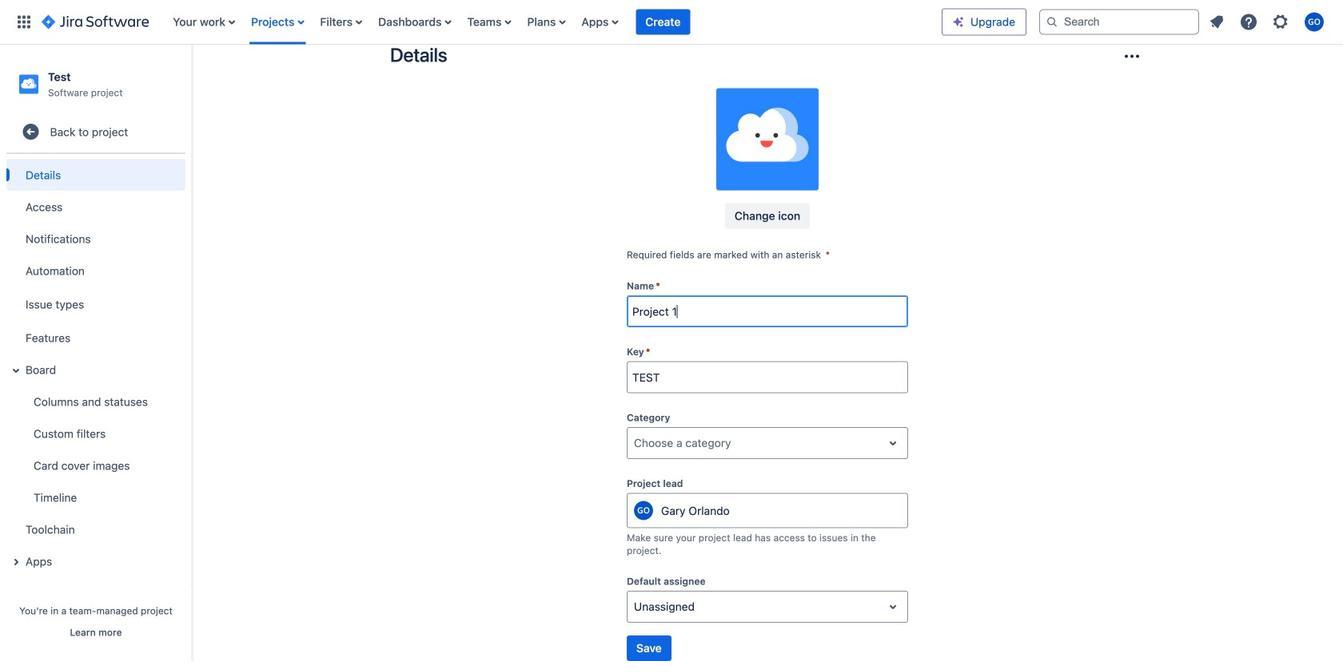 Task type: describe. For each thing, give the bounding box(es) containing it.
appswitcher icon image
[[14, 12, 34, 32]]

group inside sidebar element
[[3, 154, 185, 583]]

1 open image from the top
[[883, 434, 903, 453]]

sidebar navigation image
[[174, 64, 209, 96]]

sidebar element
[[0, 45, 192, 662]]

Search field
[[1039, 9, 1199, 35]]

primary element
[[10, 0, 942, 44]]

help image
[[1239, 12, 1258, 32]]

expand image
[[6, 362, 26, 381]]

more image
[[1122, 47, 1142, 66]]

expand image
[[6, 553, 26, 573]]

project avatar image
[[716, 88, 819, 191]]

your profile and settings image
[[1305, 12, 1324, 32]]



Task type: locate. For each thing, give the bounding box(es) containing it.
None text field
[[634, 600, 637, 616]]

1 horizontal spatial list
[[1202, 8, 1334, 36]]

banner
[[0, 0, 1343, 45]]

None search field
[[1039, 9, 1199, 35]]

main content
[[192, 0, 1343, 662]]

list item
[[636, 0, 690, 44]]

list
[[165, 0, 942, 44], [1202, 8, 1334, 36]]

2 open image from the top
[[883, 598, 903, 617]]

jira software image
[[42, 12, 149, 32], [42, 12, 149, 32]]

None field
[[628, 298, 907, 326], [628, 363, 907, 392], [628, 298, 907, 326], [628, 363, 907, 392]]

settings image
[[1271, 12, 1290, 32]]

1 vertical spatial open image
[[883, 598, 903, 617]]

search image
[[1046, 16, 1059, 28]]

open image
[[883, 434, 903, 453], [883, 598, 903, 617]]

0 vertical spatial open image
[[883, 434, 903, 453]]

0 horizontal spatial list
[[165, 0, 942, 44]]

group
[[3, 154, 185, 583]]

notifications image
[[1207, 12, 1226, 32]]

None text field
[[634, 436, 637, 452]]



Task type: vqa. For each thing, say whether or not it's contained in the screenshot.
Sidebar navigation image
yes



